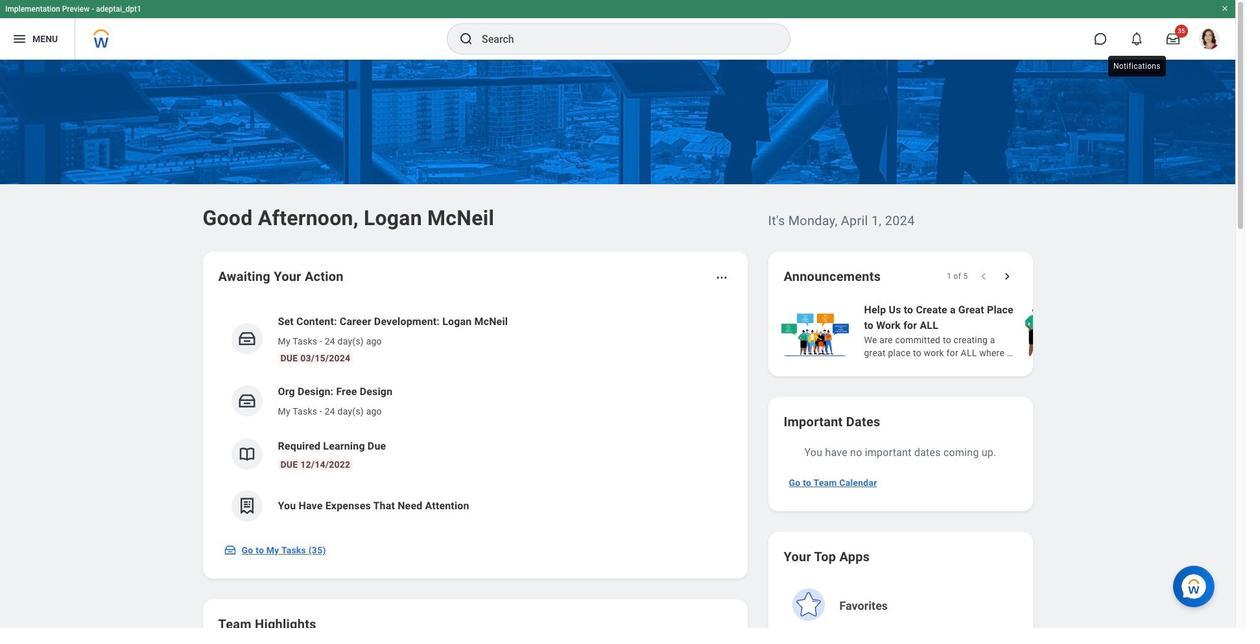 Task type: vqa. For each thing, say whether or not it's contained in the screenshot.
READING PANE REGION
no



Task type: locate. For each thing, give the bounding box(es) containing it.
profile logan mcneil image
[[1200, 29, 1221, 52]]

1 horizontal spatial inbox image
[[237, 329, 257, 348]]

chevron right small image
[[1001, 270, 1014, 283]]

list
[[779, 301, 1246, 361], [218, 304, 732, 532]]

tooltip
[[1106, 53, 1169, 79]]

notifications large image
[[1131, 32, 1144, 45]]

book open image
[[237, 445, 257, 464]]

inbox image inside list
[[237, 329, 257, 348]]

0 horizontal spatial inbox image
[[224, 544, 237, 557]]

inbox image
[[237, 329, 257, 348], [224, 544, 237, 557]]

inbox image
[[237, 391, 257, 411]]

banner
[[0, 0, 1236, 60]]

dashboard expenses image
[[237, 496, 257, 516]]

1 horizontal spatial list
[[779, 301, 1246, 361]]

0 vertical spatial inbox image
[[237, 329, 257, 348]]

main content
[[0, 60, 1246, 628]]

1 vertical spatial inbox image
[[224, 544, 237, 557]]

status
[[948, 271, 969, 282]]

close environment banner image
[[1222, 5, 1230, 12]]



Task type: describe. For each thing, give the bounding box(es) containing it.
chevron left small image
[[978, 270, 991, 283]]

Search Workday  search field
[[482, 25, 764, 53]]

justify image
[[12, 31, 27, 47]]

inbox large image
[[1167, 32, 1180, 45]]

search image
[[459, 31, 474, 47]]

0 horizontal spatial list
[[218, 304, 732, 532]]

related actions image
[[715, 271, 728, 284]]



